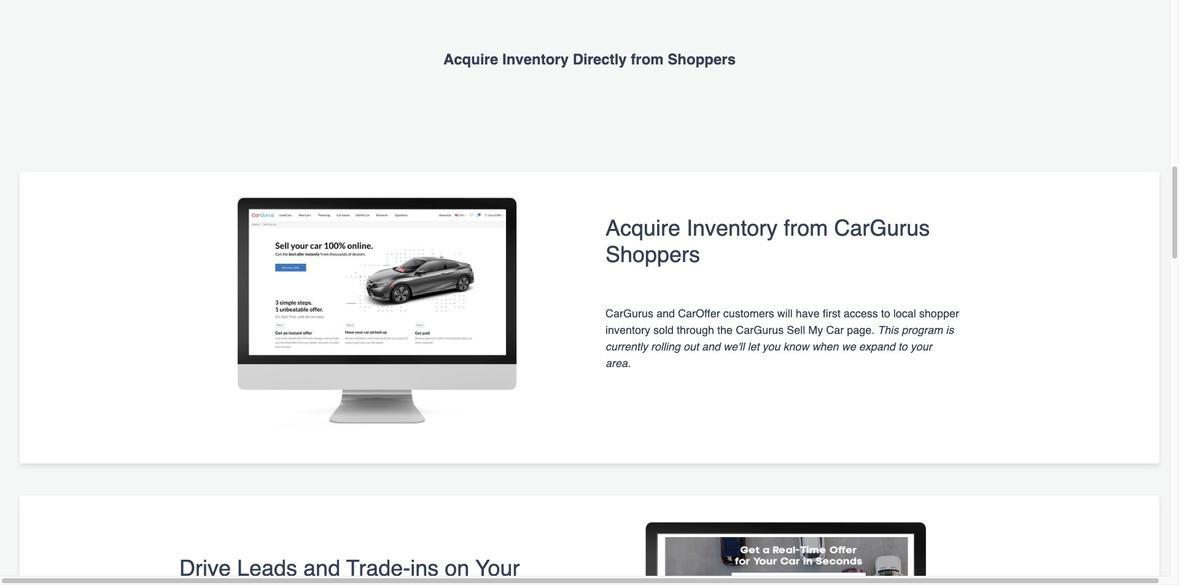Task type: vqa. For each thing, say whether or not it's contained in the screenshot.
Shoppers related to Acquire Inventory from CarGurus Shoppers
yes



Task type: describe. For each thing, give the bounding box(es) containing it.
let
[[748, 340, 760, 353]]

shopper
[[919, 307, 959, 320]]

sell
[[787, 323, 805, 336]]

leads
[[237, 556, 297, 581]]

caroffer
[[678, 307, 720, 320]]

drive leads and trade-ins on your dealer website
[[179, 556, 520, 585]]

1 vertical spatial cargurus
[[606, 307, 654, 320]]

access
[[844, 307, 878, 320]]

your
[[475, 556, 520, 581]]

expand
[[859, 340, 895, 353]]

cargurus and caroffer customers will have first access to local shopper inventory sold through the cargurus sell my car page.
[[606, 307, 959, 336]]

from inside acquire inventory from cargurus shoppers
[[784, 216, 828, 241]]

sold
[[654, 323, 674, 336]]

we'll
[[724, 340, 745, 353]]

have
[[796, 307, 820, 320]]

when
[[812, 340, 839, 353]]

dealer
[[179, 583, 245, 585]]

the
[[717, 323, 733, 336]]

my
[[808, 323, 823, 336]]

to inside this program is currently rolling out and we'll let you know when we expand to your area.
[[898, 340, 908, 353]]

to inside cargurus and caroffer customers will have first access to local shopper inventory sold through the cargurus sell my car page.
[[881, 307, 891, 320]]

this program is currently rolling out and we'll let you know when we expand to your area.
[[606, 323, 954, 370]]

currently
[[606, 340, 648, 353]]

laptop consumerlane image
[[584, 510, 988, 585]]

inventory for directly
[[502, 51, 569, 68]]

page.
[[847, 323, 875, 336]]

know
[[784, 340, 809, 353]]

shoppers for acquire inventory from cargurus shoppers
[[606, 242, 700, 267]]



Task type: locate. For each thing, give the bounding box(es) containing it.
and inside cargurus and caroffer customers will have first access to local shopper inventory sold through the cargurus sell my car page.
[[657, 307, 675, 320]]

acquire inventory directly from shoppers
[[443, 51, 736, 68]]

and inside drive leads and trade-ins on your dealer website
[[303, 556, 340, 581]]

this
[[878, 323, 899, 336]]

to
[[881, 307, 891, 320], [898, 340, 908, 353]]

2 vertical spatial cargurus
[[736, 323, 784, 336]]

website
[[251, 583, 330, 585]]

inventory
[[502, 51, 569, 68], [687, 216, 778, 241]]

drive
[[179, 556, 231, 581]]

local
[[894, 307, 916, 320]]

through
[[677, 323, 714, 336]]

1 horizontal spatial from
[[784, 216, 828, 241]]

acquire for acquire inventory from cargurus shoppers
[[606, 216, 681, 241]]

program is
[[902, 323, 954, 336]]

1 vertical spatial shoppers
[[606, 242, 700, 267]]

shoppers for acquire inventory directly from shoppers
[[668, 51, 736, 68]]

0 horizontal spatial and
[[303, 556, 340, 581]]

and up sold
[[657, 307, 675, 320]]

and up the 'website'
[[303, 556, 340, 581]]

1 vertical spatial acquire
[[606, 216, 681, 241]]

and
[[657, 307, 675, 320], [303, 556, 340, 581]]

trade-
[[346, 556, 410, 581]]

cargurus inside acquire inventory from cargurus shoppers
[[834, 216, 930, 241]]

0 vertical spatial to
[[881, 307, 891, 320]]

0 vertical spatial cargurus
[[834, 216, 930, 241]]

shoppers
[[668, 51, 736, 68], [606, 242, 700, 267]]

0 vertical spatial inventory
[[502, 51, 569, 68]]

acquire for acquire inventory directly from shoppers
[[443, 51, 498, 68]]

0 vertical spatial and
[[657, 307, 675, 320]]

to left "your"
[[898, 340, 908, 353]]

from
[[631, 51, 664, 68], [784, 216, 828, 241]]

directly
[[573, 51, 627, 68]]

laptop imco image
[[179, 187, 574, 432]]

1 vertical spatial and
[[303, 556, 340, 581]]

0 vertical spatial acquire
[[443, 51, 498, 68]]

0 vertical spatial from
[[631, 51, 664, 68]]

inventory inside acquire inventory from cargurus shoppers
[[687, 216, 778, 241]]

your
[[911, 340, 932, 353]]

inventory for from
[[687, 216, 778, 241]]

shoppers inside acquire inventory from cargurus shoppers
[[606, 242, 700, 267]]

ins
[[410, 556, 439, 581]]

cargurus
[[834, 216, 930, 241], [606, 307, 654, 320], [736, 323, 784, 336]]

1 horizontal spatial cargurus
[[736, 323, 784, 336]]

will
[[777, 307, 793, 320]]

inventory
[[606, 323, 651, 336]]

on
[[445, 556, 469, 581]]

0 horizontal spatial inventory
[[502, 51, 569, 68]]

1 horizontal spatial acquire
[[606, 216, 681, 241]]

1 vertical spatial inventory
[[687, 216, 778, 241]]

1 vertical spatial from
[[784, 216, 828, 241]]

first
[[823, 307, 841, 320]]

0 horizontal spatial from
[[631, 51, 664, 68]]

you
[[763, 340, 780, 353]]

rolling
[[651, 340, 681, 353]]

acquire
[[443, 51, 498, 68], [606, 216, 681, 241]]

1 vertical spatial to
[[898, 340, 908, 353]]

0 vertical spatial shoppers
[[668, 51, 736, 68]]

out and
[[684, 340, 721, 353]]

customers
[[723, 307, 774, 320]]

1 horizontal spatial inventory
[[687, 216, 778, 241]]

area.
[[606, 357, 631, 370]]

car
[[826, 323, 844, 336]]

acquire inventory from cargurus shoppers
[[606, 216, 930, 267]]

to up this
[[881, 307, 891, 320]]

0 horizontal spatial cargurus
[[606, 307, 654, 320]]

acquire inside acquire inventory from cargurus shoppers
[[606, 216, 681, 241]]

0 horizontal spatial acquire
[[443, 51, 498, 68]]

2 horizontal spatial cargurus
[[834, 216, 930, 241]]

we
[[842, 340, 856, 353]]

0 horizontal spatial to
[[881, 307, 891, 320]]

1 horizontal spatial to
[[898, 340, 908, 353]]

1 horizontal spatial and
[[657, 307, 675, 320]]



